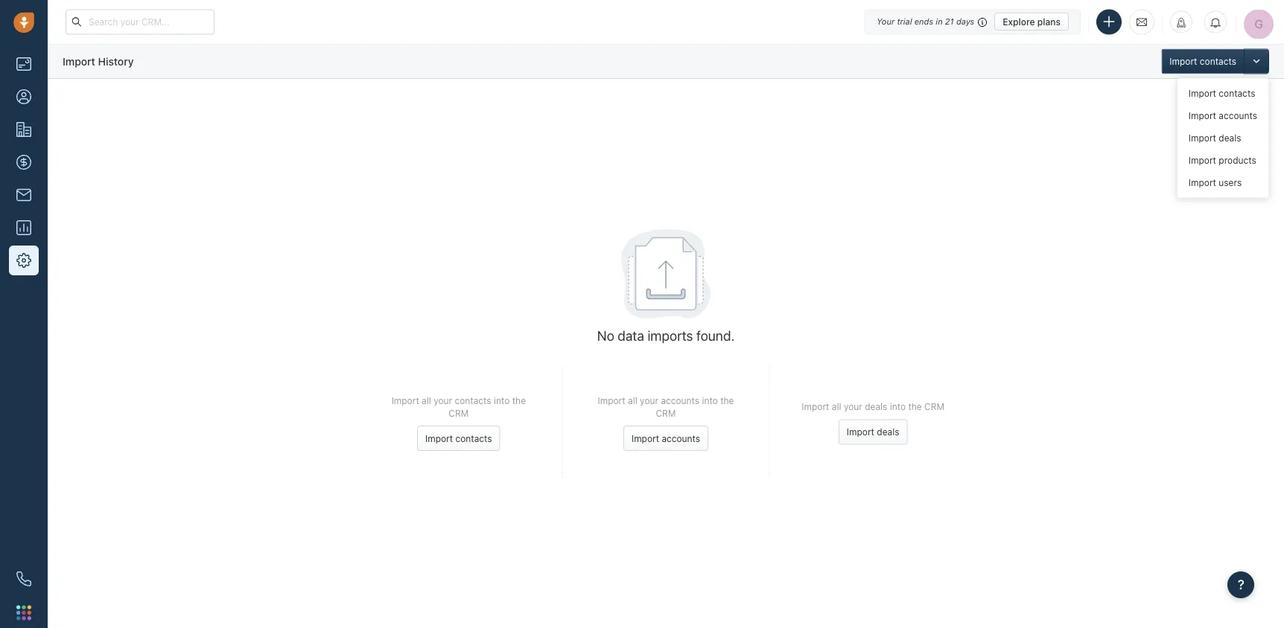 Task type: describe. For each thing, give the bounding box(es) containing it.
data
[[618, 328, 644, 344]]

all for accounts
[[628, 396, 638, 406]]

ends
[[915, 17, 934, 26]]

import inside the import all your accounts into the crm
[[598, 396, 626, 406]]

import accounts button
[[624, 426, 709, 452]]

into for accounts
[[702, 396, 718, 406]]

the for import all your contacts into the crm
[[512, 396, 526, 406]]

your for deals
[[844, 402, 863, 412]]

in
[[936, 17, 943, 26]]

1 vertical spatial import contacts button
[[417, 426, 500, 452]]

0 vertical spatial import contacts
[[1170, 56, 1237, 67]]

found.
[[697, 328, 735, 344]]

plans
[[1038, 16, 1061, 27]]

email image
[[1137, 16, 1147, 28]]

import history
[[63, 55, 134, 67]]

1 vertical spatial deals
[[865, 402, 888, 412]]

0 vertical spatial import contacts button
[[1162, 49, 1244, 74]]

explore plans
[[1003, 16, 1061, 27]]

0 vertical spatial deals
[[1219, 133, 1242, 143]]

the for import all your accounts into the crm
[[721, 396, 734, 406]]

1 horizontal spatial import deals
[[1189, 133, 1242, 143]]

import inside import all your contacts into the crm
[[392, 396, 419, 406]]

0 vertical spatial accounts
[[1219, 111, 1258, 121]]

accounts inside the import all your accounts into the crm
[[661, 396, 700, 406]]

trial
[[897, 17, 912, 26]]

explore plans link
[[995, 13, 1069, 31]]

users
[[1219, 178, 1242, 188]]

no
[[597, 328, 614, 344]]

Search your CRM... text field
[[66, 9, 215, 35]]

phone image
[[16, 572, 31, 587]]

freshworks switcher image
[[16, 606, 31, 621]]

all for deals
[[832, 402, 842, 412]]

import all your deals into the crm
[[802, 402, 945, 412]]

into for contacts
[[494, 396, 510, 406]]

into for deals
[[890, 402, 906, 412]]

import inside button
[[847, 427, 875, 438]]

explore
[[1003, 16, 1035, 27]]

deals inside button
[[877, 427, 900, 438]]

import users
[[1189, 178, 1242, 188]]

2 vertical spatial import contacts
[[425, 434, 492, 444]]

all for contacts
[[422, 396, 431, 406]]



Task type: vqa. For each thing, say whether or not it's contained in the screenshot.
the right your
yes



Task type: locate. For each thing, give the bounding box(es) containing it.
1 horizontal spatial your
[[640, 396, 659, 406]]

no data imports found.
[[597, 328, 735, 344]]

1 vertical spatial import accounts
[[632, 434, 700, 444]]

crm inside import all your contacts into the crm
[[449, 408, 469, 419]]

import contacts button
[[1162, 49, 1244, 74], [417, 426, 500, 452]]

0 horizontal spatial into
[[494, 396, 510, 406]]

import accounts up import products
[[1189, 111, 1258, 121]]

the for import all your deals into the crm
[[909, 402, 922, 412]]

your inside the import all your accounts into the crm
[[640, 396, 659, 406]]

import deals down import all your deals into the crm
[[847, 427, 900, 438]]

all
[[422, 396, 431, 406], [628, 396, 638, 406], [832, 402, 842, 412]]

0 horizontal spatial crm
[[449, 408, 469, 419]]

0 horizontal spatial your
[[434, 396, 452, 406]]

accounts down the import all your accounts into the crm
[[662, 434, 700, 444]]

1 vertical spatial import deals
[[847, 427, 900, 438]]

1 vertical spatial accounts
[[661, 396, 700, 406]]

into inside the import all your accounts into the crm
[[702, 396, 718, 406]]

2 horizontal spatial crm
[[925, 402, 945, 412]]

phone element
[[9, 565, 39, 595]]

import accounts down the import all your accounts into the crm
[[632, 434, 700, 444]]

import deals
[[1189, 133, 1242, 143], [847, 427, 900, 438]]

import products
[[1189, 155, 1257, 166]]

your
[[434, 396, 452, 406], [640, 396, 659, 406], [844, 402, 863, 412]]

contacts inside import all your contacts into the crm
[[455, 396, 491, 406]]

into
[[494, 396, 510, 406], [702, 396, 718, 406], [890, 402, 906, 412]]

deals down import all your deals into the crm
[[877, 427, 900, 438]]

products
[[1219, 155, 1257, 166]]

import
[[63, 55, 95, 67], [1170, 56, 1198, 67], [1189, 88, 1217, 99], [1189, 111, 1217, 121], [1189, 133, 1217, 143], [1189, 155, 1217, 166], [1189, 178, 1217, 188], [392, 396, 419, 406], [598, 396, 626, 406], [802, 402, 830, 412], [847, 427, 875, 438], [425, 434, 453, 444], [632, 434, 659, 444]]

2 horizontal spatial your
[[844, 402, 863, 412]]

your trial ends in 21 days
[[877, 17, 975, 26]]

2 horizontal spatial into
[[890, 402, 906, 412]]

deals up import products
[[1219, 133, 1242, 143]]

history
[[98, 55, 134, 67]]

21
[[945, 17, 954, 26]]

days
[[957, 17, 975, 26]]

1 horizontal spatial import contacts button
[[1162, 49, 1244, 74]]

import deals inside button
[[847, 427, 900, 438]]

2 horizontal spatial the
[[909, 402, 922, 412]]

0 horizontal spatial import deals
[[847, 427, 900, 438]]

1 horizontal spatial all
[[628, 396, 638, 406]]

accounts inside button
[[662, 434, 700, 444]]

crm inside the import all your accounts into the crm
[[656, 408, 676, 419]]

crm for deals
[[925, 402, 945, 412]]

contacts
[[1200, 56, 1237, 67], [1219, 88, 1256, 99], [455, 396, 491, 406], [456, 434, 492, 444]]

your inside import all your contacts into the crm
[[434, 396, 452, 406]]

import deals button
[[839, 420, 908, 445]]

crm
[[925, 402, 945, 412], [449, 408, 469, 419], [656, 408, 676, 419]]

all inside import all your contacts into the crm
[[422, 396, 431, 406]]

import accounts
[[1189, 111, 1258, 121], [632, 434, 700, 444]]

accounts
[[1219, 111, 1258, 121], [661, 396, 700, 406], [662, 434, 700, 444]]

import contacts
[[1170, 56, 1237, 67], [1189, 88, 1256, 99], [425, 434, 492, 444]]

crm for contacts
[[449, 408, 469, 419]]

import deals up import products
[[1189, 133, 1242, 143]]

1 vertical spatial import contacts
[[1189, 88, 1256, 99]]

1 horizontal spatial import accounts
[[1189, 111, 1258, 121]]

import all your contacts into the crm
[[392, 396, 526, 419]]

0 vertical spatial import deals
[[1189, 133, 1242, 143]]

import accounts inside button
[[632, 434, 700, 444]]

your for accounts
[[640, 396, 659, 406]]

your for contacts
[[434, 396, 452, 406]]

0 horizontal spatial the
[[512, 396, 526, 406]]

into inside import all your contacts into the crm
[[494, 396, 510, 406]]

crm for accounts
[[656, 408, 676, 419]]

the inside the import all your accounts into the crm
[[721, 396, 734, 406]]

2 vertical spatial accounts
[[662, 434, 700, 444]]

2 horizontal spatial all
[[832, 402, 842, 412]]

2 vertical spatial deals
[[877, 427, 900, 438]]

accounts up products
[[1219, 111, 1258, 121]]

the
[[512, 396, 526, 406], [721, 396, 734, 406], [909, 402, 922, 412]]

deals
[[1219, 133, 1242, 143], [865, 402, 888, 412], [877, 427, 900, 438]]

imports
[[648, 328, 693, 344]]

the inside import all your contacts into the crm
[[512, 396, 526, 406]]

accounts up import accounts button
[[661, 396, 700, 406]]

0 horizontal spatial import accounts
[[632, 434, 700, 444]]

1 horizontal spatial the
[[721, 396, 734, 406]]

0 horizontal spatial all
[[422, 396, 431, 406]]

1 horizontal spatial crm
[[656, 408, 676, 419]]

0 vertical spatial import accounts
[[1189, 111, 1258, 121]]

import all your accounts into the crm
[[598, 396, 734, 419]]

0 horizontal spatial import contacts button
[[417, 426, 500, 452]]

deals up the import deals button
[[865, 402, 888, 412]]

your
[[877, 17, 895, 26]]

all inside the import all your accounts into the crm
[[628, 396, 638, 406]]

1 horizontal spatial into
[[702, 396, 718, 406]]



